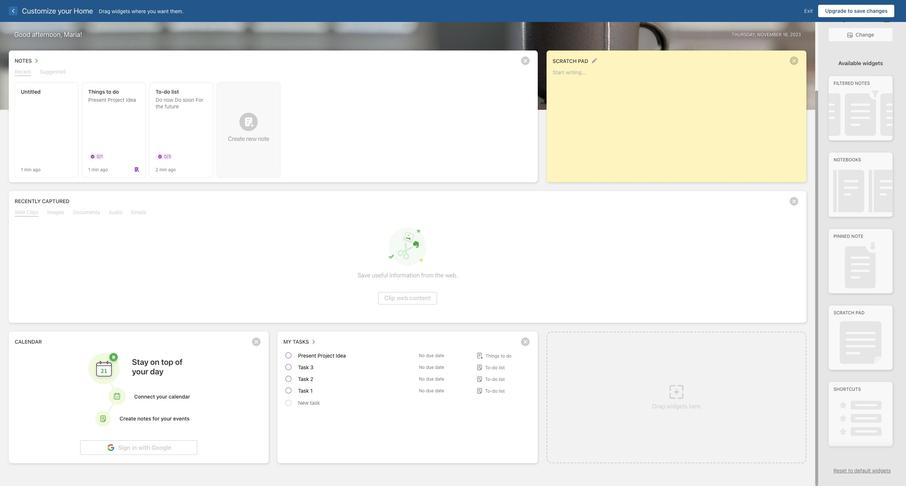 Task type: locate. For each thing, give the bounding box(es) containing it.
notebooks
[[834, 157, 861, 163]]

1 remove image from the left
[[249, 335, 264, 349]]

remove image
[[249, 335, 264, 349], [518, 335, 533, 349]]

thursday, november 16, 2023
[[732, 32, 801, 37]]

shortcuts
[[834, 387, 861, 392]]

1 horizontal spatial remove image
[[518, 335, 533, 349]]

to for upgrade
[[848, 8, 853, 14]]

change button
[[829, 28, 893, 41]]

reset to default widgets
[[834, 468, 891, 474]]

0 horizontal spatial scratch pad
[[553, 58, 588, 64]]

1 vertical spatial scratch
[[834, 310, 855, 316]]

november
[[758, 32, 782, 37]]

to
[[848, 8, 853, 14], [849, 468, 853, 474]]

good
[[14, 31, 30, 38]]

them.
[[170, 8, 184, 14]]

0 horizontal spatial remove image
[[249, 335, 264, 349]]

customize
[[22, 7, 56, 15]]

0 vertical spatial scratch
[[553, 58, 577, 64]]

to right reset at the bottom of page
[[849, 468, 853, 474]]

to left save
[[848, 8, 853, 14]]

1 vertical spatial scratch pad
[[834, 310, 865, 316]]

widgets up notes
[[863, 60, 883, 66]]

widgets
[[112, 8, 130, 14], [863, 60, 883, 66], [667, 403, 688, 410], [872, 468, 891, 474]]

1 horizontal spatial pad
[[856, 310, 865, 316]]

1 vertical spatial to
[[849, 468, 853, 474]]

widgets for drag widgets where you want them.
[[112, 8, 130, 14]]

here
[[689, 403, 701, 410]]

1 vertical spatial pad
[[856, 310, 865, 316]]

filtered
[[834, 81, 854, 86]]

1 horizontal spatial drag
[[652, 403, 665, 410]]

upgrade to save changes button
[[819, 5, 895, 17]]

widgets left here
[[667, 403, 688, 410]]

1 vertical spatial drag
[[652, 403, 665, 410]]

exit
[[804, 8, 813, 14]]

2023
[[790, 32, 801, 37]]

available
[[839, 60, 861, 66]]

0 vertical spatial pad
[[578, 58, 588, 64]]

scratch inside 'scratch pad' button
[[553, 58, 577, 64]]

0 vertical spatial to
[[848, 8, 853, 14]]

0 horizontal spatial scratch
[[553, 58, 577, 64]]

widgets for drag widgets here
[[667, 403, 688, 410]]

drag widgets here
[[652, 403, 701, 410]]

drag widgets where you want them.
[[99, 8, 184, 14]]

to inside upgrade to save changes button
[[848, 8, 853, 14]]

widgets for available widgets
[[863, 60, 883, 66]]

scratch pad
[[553, 58, 588, 64], [834, 310, 865, 316]]

reset to default widgets button
[[834, 468, 891, 474]]

filtered notes
[[834, 81, 870, 86]]

2 remove image from the left
[[518, 335, 533, 349]]

scratch
[[553, 58, 577, 64], [834, 310, 855, 316]]

remove image
[[518, 53, 533, 68], [787, 53, 802, 68], [787, 194, 802, 209]]

0 vertical spatial drag
[[99, 8, 110, 14]]

upgrade
[[825, 8, 847, 14]]

you
[[147, 8, 156, 14]]

pad
[[578, 58, 588, 64], [856, 310, 865, 316]]

0 horizontal spatial drag
[[99, 8, 110, 14]]

drag right 'home'
[[99, 8, 110, 14]]

0 horizontal spatial pad
[[578, 58, 588, 64]]

maria!
[[64, 31, 82, 38]]

widgets left where
[[112, 8, 130, 14]]

drag left here
[[652, 403, 665, 410]]

drag
[[99, 8, 110, 14], [652, 403, 665, 410]]



Task type: vqa. For each thing, say whether or not it's contained in the screenshot.
Note Window element
no



Task type: describe. For each thing, give the bounding box(es) containing it.
to for reset
[[849, 468, 853, 474]]

want
[[157, 8, 169, 14]]

change
[[856, 31, 874, 38]]

1 horizontal spatial scratch
[[834, 310, 855, 316]]

16,
[[783, 32, 789, 37]]

widgets right default
[[872, 468, 891, 474]]

drag for drag widgets where you want them.
[[99, 8, 110, 14]]

save
[[854, 8, 866, 14]]

home
[[74, 7, 93, 15]]

scratch pad button
[[553, 56, 588, 65]]

changes
[[867, 8, 888, 14]]

where
[[132, 8, 146, 14]]

default
[[855, 468, 871, 474]]

good afternoon, maria!
[[14, 31, 82, 38]]

your
[[58, 7, 72, 15]]

pinned note
[[834, 234, 864, 239]]

reset
[[834, 468, 847, 474]]

0 vertical spatial scratch pad
[[553, 58, 588, 64]]

note
[[852, 234, 864, 239]]

thursday,
[[732, 32, 756, 37]]

pinned
[[834, 234, 850, 239]]

customize your home
[[22, 7, 93, 15]]

upgrade to save changes
[[825, 8, 888, 14]]

1 horizontal spatial scratch pad
[[834, 310, 865, 316]]

exit button
[[799, 5, 819, 17]]

pad inside button
[[578, 58, 588, 64]]

available widgets
[[839, 60, 883, 66]]

background
[[830, 16, 861, 22]]

edit widget title image
[[592, 58, 597, 63]]

drag for drag widgets here
[[652, 403, 665, 410]]

afternoon,
[[32, 31, 62, 38]]

notes
[[855, 81, 870, 86]]



